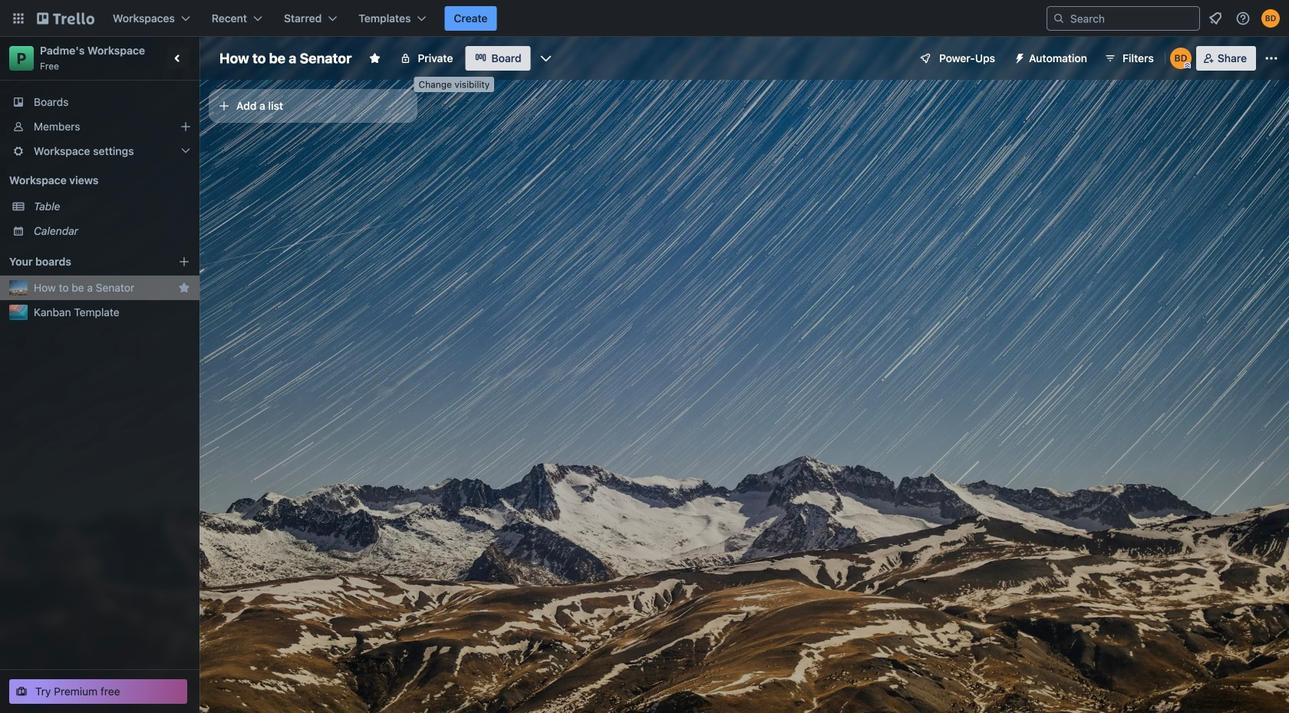 Task type: describe. For each thing, give the bounding box(es) containing it.
barb dwyer (barbdwyer3) image
[[1262, 9, 1280, 28]]

your boards with 2 items element
[[9, 253, 155, 271]]

this member is an admin of this board. image
[[1184, 62, 1191, 69]]

barb dwyer (barbdwyer3) image
[[1170, 48, 1192, 69]]

star or unstar board image
[[369, 52, 381, 64]]

workspace navigation collapse icon image
[[167, 48, 189, 69]]



Task type: locate. For each thing, give the bounding box(es) containing it.
search image
[[1053, 12, 1065, 25]]

Search field
[[1065, 8, 1200, 29]]

show menu image
[[1264, 51, 1279, 66]]

back to home image
[[37, 6, 94, 31]]

Board name text field
[[212, 46, 359, 71]]

primary element
[[0, 0, 1289, 37]]

customize views image
[[538, 51, 554, 66]]

starred icon image
[[178, 282, 190, 294]]

add board image
[[178, 256, 190, 268]]

0 notifications image
[[1207, 9, 1225, 28]]

open information menu image
[[1236, 11, 1251, 26]]

sm image
[[1008, 46, 1029, 68]]

tooltip
[[414, 77, 494, 92]]



Task type: vqa. For each thing, say whether or not it's contained in the screenshot.
Automation link
no



